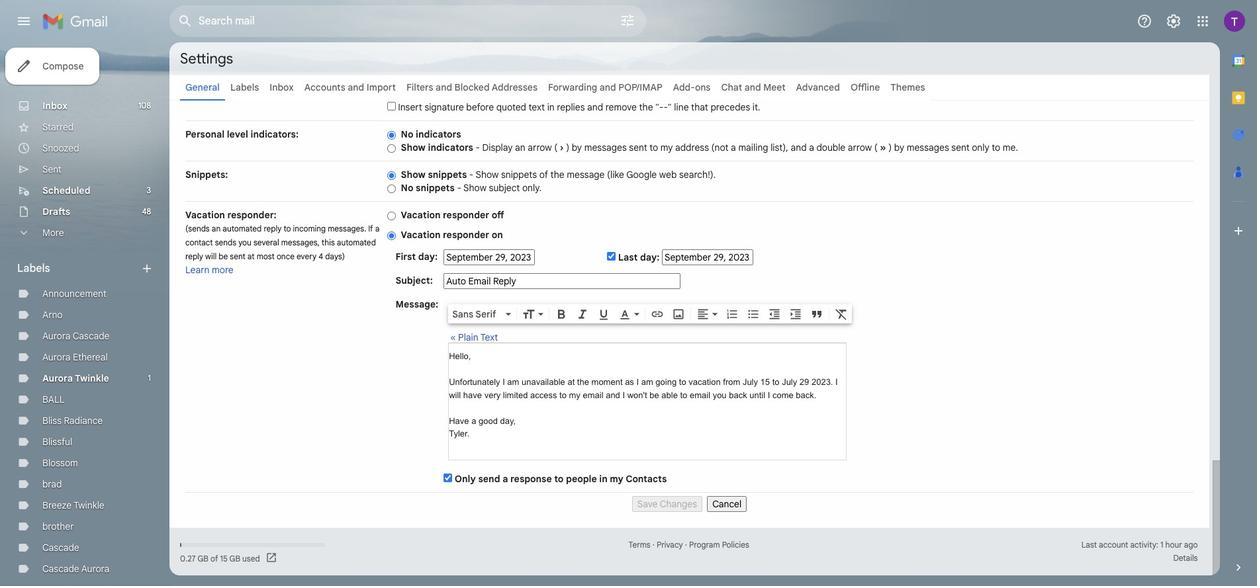 Task type: vqa. For each thing, say whether or not it's contained in the screenshot.
|
no



Task type: describe. For each thing, give the bounding box(es) containing it.
advanced link
[[796, 81, 840, 93]]

0 vertical spatial the
[[639, 101, 653, 113]]

replies
[[557, 101, 585, 113]]

general
[[185, 81, 220, 93]]

before
[[466, 101, 494, 113]]

to up google
[[650, 142, 658, 154]]

offline
[[851, 81, 880, 93]]

to right access
[[559, 390, 567, 400]]

underline ‪(⌘u)‬ image
[[597, 308, 610, 322]]

bulleted list ‪(⌘⇧8)‬ image
[[747, 308, 760, 321]]

aurora twinkle link
[[42, 373, 109, 385]]

to right going at the bottom right of the page
[[679, 377, 686, 387]]

No snippets radio
[[387, 184, 396, 194]]

sent inside vacation responder: (sends an automated reply to incoming messages. if a contact sends you several messages, this automated reply will be sent at most once every 4 days) learn more
[[230, 252, 245, 261]]

line
[[674, 101, 689, 113]]

1 ) from the left
[[566, 142, 569, 154]]

moment
[[592, 377, 623, 387]]

pop/imap
[[619, 81, 663, 93]]

and up "signature"
[[436, 81, 452, 93]]

chat
[[721, 81, 742, 93]]

subject:
[[396, 275, 433, 287]]

breeze twinkle
[[42, 500, 104, 512]]

a left double
[[809, 142, 814, 154]]

0 horizontal spatial of
[[211, 554, 218, 564]]

2 by from the left
[[894, 142, 904, 154]]

no for no snippets - show subject only.
[[401, 182, 413, 194]]

starred
[[42, 121, 74, 133]]

last day:
[[618, 252, 660, 263]]

and right list),
[[791, 142, 807, 154]]

activity:
[[1130, 540, 1158, 550]]

15 inside footer
[[220, 554, 228, 564]]

i right as
[[636, 377, 639, 387]]

a inside have a good day, tyler.
[[471, 416, 476, 426]]

1 by from the left
[[572, 142, 582, 154]]

Last day: checkbox
[[607, 252, 616, 261]]

settings image
[[1166, 13, 1182, 29]]

from
[[723, 377, 740, 387]]

unavailable
[[522, 377, 565, 387]]

address
[[675, 142, 709, 154]]

only.
[[522, 182, 542, 194]]

drafts link
[[42, 206, 70, 218]]

addresses
[[492, 81, 538, 93]]

advanced search options image
[[614, 7, 641, 34]]

labels for labels link
[[230, 81, 259, 93]]

most
[[257, 252, 275, 261]]

Last day: text field
[[662, 250, 753, 265]]

arno
[[42, 309, 63, 321]]

off
[[492, 209, 504, 221]]

breeze
[[42, 500, 72, 512]]

compose button
[[5, 48, 100, 85]]

(sends
[[185, 224, 210, 234]]

- left "line"
[[664, 101, 668, 113]]

save changes button
[[632, 497, 702, 512]]

save
[[637, 498, 658, 510]]

0 horizontal spatial the
[[551, 169, 564, 181]]

no indicators
[[401, 128, 461, 140]]

0 horizontal spatial in
[[547, 101, 555, 113]]

i left won't
[[623, 390, 625, 400]]

no for no indicators
[[401, 128, 413, 140]]

insert image image
[[672, 308, 685, 321]]

ethereal
[[73, 352, 108, 363]]

snippets up only.
[[501, 169, 537, 181]]

unfortunately
[[449, 377, 500, 387]]

aurora for aurora cascade
[[42, 330, 70, 342]]

details
[[1173, 553, 1198, 563]]

more
[[212, 264, 233, 276]]

policies
[[722, 540, 749, 550]]

sent link
[[42, 164, 62, 175]]

to left people
[[554, 473, 564, 485]]

have a good day, tyler.
[[449, 416, 516, 439]]

0 vertical spatial an
[[515, 142, 525, 154]]

1 gb from the left
[[198, 554, 209, 564]]

messages.
[[328, 224, 366, 234]]

and inside unfortunately i am unavailable at the moment as i am going to vacation from july 15 to july 29 2023. i will have very limited access to my email and i won't be able to email you back until i come back.
[[606, 390, 620, 400]]

changes
[[660, 498, 697, 510]]

sent
[[42, 164, 62, 175]]

48
[[142, 207, 151, 216]]

will inside unfortunately i am unavailable at the moment as i am going to vacation from july 15 to july 29 2023. i will have very limited access to my email and i won't be able to email you back until i come back.
[[449, 390, 461, 400]]

search mail image
[[173, 9, 197, 33]]

footer containing terms
[[169, 539, 1209, 565]]

1 inside last account activity: 1 hour ago details
[[1160, 540, 1163, 550]]

people
[[566, 473, 597, 485]]

»
[[880, 142, 886, 154]]

2 horizontal spatial sent
[[952, 142, 970, 154]]

show indicators - display an arrow ( › ) by messages sent to my address (not a mailing list), and a double arrow ( » ) by messages sent only to me.
[[401, 142, 1018, 154]]

limited
[[503, 390, 528, 400]]

forwarding and pop/imap
[[548, 81, 663, 93]]

Vacation responder text field
[[449, 350, 846, 453]]

meet
[[763, 81, 786, 93]]

a right send
[[503, 473, 508, 485]]

last for last day:
[[618, 252, 638, 263]]

twinkle for breeze twinkle
[[74, 500, 104, 512]]

- for show subject only.
[[457, 182, 461, 194]]

you inside unfortunately i am unavailable at the moment as i am going to vacation from july 15 to july 29 2023. i will have very limited access to my email and i won't be able to email you back until i come back.
[[713, 390, 727, 400]]

program policies link
[[689, 540, 749, 550]]

arno link
[[42, 309, 63, 321]]

several
[[253, 238, 279, 248]]

2 july from the left
[[782, 377, 797, 387]]

terms · privacy · program policies
[[629, 540, 749, 550]]

to right able
[[680, 390, 687, 400]]

announcement
[[42, 288, 106, 300]]

account
[[1099, 540, 1128, 550]]

0 vertical spatial cascade
[[73, 330, 109, 342]]

aurora for aurora twinkle
[[42, 373, 73, 385]]

italic ‪(⌘i)‬ image
[[576, 308, 589, 321]]

labels for the labels heading
[[17, 262, 50, 275]]

be inside unfortunately i am unavailable at the moment as i am going to vacation from july 15 to july 29 2023. i will have very limited access to my email and i won't be able to email you back until i come back.
[[650, 390, 659, 400]]

blossom
[[42, 457, 78, 469]]

indicators for show
[[428, 142, 473, 154]]

29
[[800, 377, 809, 387]]

4
[[319, 252, 323, 261]]

contacts
[[626, 473, 667, 485]]

numbered list ‪(⌘⇧7)‬ image
[[726, 308, 739, 321]]

2 ( from the left
[[874, 142, 878, 154]]

navigation containing save changes
[[185, 493, 1194, 512]]

First day: text field
[[444, 250, 535, 265]]

message
[[567, 169, 605, 181]]

aurora ethereal link
[[42, 352, 108, 363]]

my inside unfortunately i am unavailable at the moment as i am going to vacation from july 15 to july 29 2023. i will have very limited access to my email and i won't be able to email you back until i come back.
[[569, 390, 580, 400]]

aurora cascade link
[[42, 330, 109, 342]]

brad
[[42, 479, 62, 491]]

subject
[[489, 182, 520, 194]]

0 vertical spatial reply
[[264, 224, 282, 234]]

2023.
[[812, 377, 833, 387]]

0 vertical spatial inbox link
[[270, 81, 294, 93]]

terms link
[[629, 540, 651, 550]]

main menu image
[[16, 13, 32, 29]]

Vacation responder on radio
[[387, 231, 396, 241]]

1 ( from the left
[[554, 142, 558, 154]]

vacation for vacation responder: (sends an automated reply to incoming messages. if a contact sends you several messages, this automated reply will be sent at most once every 4 days) learn more
[[185, 209, 225, 221]]

1 am from the left
[[507, 377, 519, 387]]

Search mail text field
[[199, 15, 583, 28]]

cancel button
[[707, 497, 747, 512]]

accounts and import link
[[304, 81, 396, 93]]

add-
[[673, 81, 695, 93]]

themes link
[[891, 81, 925, 93]]

terms
[[629, 540, 651, 550]]

show right show indicators option
[[401, 142, 426, 154]]

0 vertical spatial my
[[661, 142, 673, 154]]

first
[[396, 251, 416, 263]]

0 horizontal spatial reply
[[185, 252, 203, 261]]

at inside unfortunately i am unavailable at the moment as i am going to vacation from july 15 to july 29 2023. i will have very limited access to my email and i won't be able to email you back until i come back.
[[568, 377, 575, 387]]

Subject text field
[[444, 273, 681, 289]]

scheduled
[[42, 185, 90, 197]]

search!).
[[679, 169, 716, 181]]

"-
[[655, 101, 664, 113]]

twinkle for aurora twinkle
[[75, 373, 109, 385]]

sans serif option
[[450, 308, 503, 321]]

blissful
[[42, 436, 72, 448]]

blocked
[[455, 81, 490, 93]]

(like
[[607, 169, 624, 181]]

to up "come" on the right of page
[[772, 377, 780, 387]]

forwarding
[[548, 81, 597, 93]]

responder for off
[[443, 209, 489, 221]]

details link
[[1173, 553, 1198, 563]]

display
[[482, 142, 513, 154]]

if
[[368, 224, 373, 234]]

i right 2023.
[[835, 377, 838, 387]]

to left me.
[[992, 142, 1000, 154]]

ons
[[695, 81, 711, 93]]

and up the remove
[[600, 81, 616, 93]]

it.
[[753, 101, 760, 113]]



Task type: locate. For each thing, give the bounding box(es) containing it.
won't
[[627, 390, 647, 400]]

indicators down "signature"
[[416, 128, 461, 140]]

1 july from the left
[[743, 377, 758, 387]]

2 vertical spatial my
[[610, 473, 624, 485]]

contact
[[185, 238, 213, 248]]

(not
[[711, 142, 729, 154]]

text
[[529, 101, 545, 113]]

1
[[148, 373, 151, 383], [1160, 540, 1163, 550]]

0 horizontal spatial inbox
[[42, 100, 68, 112]]

chat and meet
[[721, 81, 786, 93]]

follow link to manage storage image
[[265, 552, 279, 565]]

the left moment
[[577, 377, 589, 387]]

snippets for show subject only.
[[416, 182, 455, 194]]

- for show snippets of the message (like google web search!).
[[469, 169, 474, 181]]

- up vacation responder off
[[457, 182, 461, 194]]

indent more ‪(⌘])‬ image
[[789, 308, 802, 321]]

be left able
[[650, 390, 659, 400]]

1 horizontal spatial reply
[[264, 224, 282, 234]]

be
[[219, 252, 228, 261], [650, 390, 659, 400]]

1 vertical spatial at
[[568, 377, 575, 387]]

1 vertical spatial no
[[401, 182, 413, 194]]

2 am from the left
[[641, 377, 653, 387]]

) right ›
[[566, 142, 569, 154]]

labels inside navigation
[[17, 262, 50, 275]]

0 horizontal spatial my
[[569, 390, 580, 400]]

0 horizontal spatial am
[[507, 377, 519, 387]]

indicators for no
[[416, 128, 461, 140]]

· right terms
[[653, 540, 655, 550]]

quote ‪(⌘⇧9)‬ image
[[810, 308, 824, 321]]

snippets
[[428, 169, 467, 181], [501, 169, 537, 181], [416, 182, 455, 194]]

0 vertical spatial 1
[[148, 373, 151, 383]]

1 horizontal spatial (
[[874, 142, 878, 154]]

2 responder from the top
[[443, 229, 489, 241]]

accounts
[[304, 81, 345, 93]]

1 horizontal spatial inbox
[[270, 81, 294, 93]]

1 horizontal spatial inbox link
[[270, 81, 294, 93]]

at right unavailable
[[568, 377, 575, 387]]

automated down messages.
[[337, 238, 376, 248]]

last right fixed end date option
[[618, 252, 638, 263]]

inbox
[[270, 81, 294, 93], [42, 100, 68, 112]]

1 vertical spatial twinkle
[[74, 500, 104, 512]]

last left the account
[[1081, 540, 1097, 550]]

None checkbox
[[387, 102, 396, 111]]

2 ) from the left
[[889, 142, 892, 154]]

gb
[[198, 554, 209, 564], [229, 554, 240, 564]]

1 vertical spatial 1
[[1160, 540, 1163, 550]]

that
[[691, 101, 708, 113]]

1 messages from the left
[[584, 142, 627, 154]]

) right »
[[889, 142, 892, 154]]

arrow left ›
[[528, 142, 552, 154]]

snippets:
[[185, 169, 228, 181]]

no right no indicators radio
[[401, 128, 413, 140]]

i
[[503, 377, 505, 387], [636, 377, 639, 387], [835, 377, 838, 387], [623, 390, 625, 400], [768, 390, 770, 400]]

day: for first day:
[[418, 251, 438, 263]]

0 horizontal spatial day:
[[418, 251, 438, 263]]

sent down sends
[[230, 252, 245, 261]]

15 inside unfortunately i am unavailable at the moment as i am going to vacation from july 15 to july 29 2023. i will have very limited access to my email and i won't be able to email you back until i come back.
[[760, 377, 770, 387]]

and down moment
[[606, 390, 620, 400]]

1 vertical spatial 15
[[220, 554, 228, 564]]

-
[[664, 101, 668, 113], [476, 142, 480, 154], [469, 169, 474, 181], [457, 182, 461, 194]]

snoozed link
[[42, 142, 79, 154]]

0 horizontal spatial automated
[[223, 224, 262, 234]]

responder down vacation responder off
[[443, 229, 489, 241]]

0 vertical spatial twinkle
[[75, 373, 109, 385]]

0 horizontal spatial (
[[554, 142, 558, 154]]

1 horizontal spatial gb
[[229, 554, 240, 564]]

1 vertical spatial the
[[551, 169, 564, 181]]

0 horizontal spatial sent
[[230, 252, 245, 261]]

1 horizontal spatial labels
[[230, 81, 259, 93]]

no right no snippets option at the top left
[[401, 182, 413, 194]]

1 horizontal spatial am
[[641, 377, 653, 387]]

last inside last account activity: 1 hour ago details
[[1081, 540, 1097, 550]]

15 up until
[[760, 377, 770, 387]]

you down 'from'
[[713, 390, 727, 400]]

cascade down the brother
[[42, 542, 79, 554]]

snoozed
[[42, 142, 79, 154]]

by right »
[[894, 142, 904, 154]]

reply up learn
[[185, 252, 203, 261]]

at
[[247, 252, 255, 261], [568, 377, 575, 387]]

ball link
[[42, 394, 65, 406]]

themes
[[891, 81, 925, 93]]

0 horizontal spatial will
[[205, 252, 217, 261]]

indicators
[[416, 128, 461, 140], [428, 142, 473, 154]]

labels right general
[[230, 81, 259, 93]]

my left the address
[[661, 142, 673, 154]]

0 horizontal spatial gb
[[198, 554, 209, 564]]

of right 0.27 in the bottom left of the page
[[211, 554, 218, 564]]

1 vertical spatial cascade
[[42, 542, 79, 554]]

show left subject at left top
[[463, 182, 487, 194]]

double
[[817, 142, 846, 154]]

Only send a response to people in my Contacts checkbox
[[444, 474, 452, 483]]

- for display an arrow (
[[476, 142, 480, 154]]

0 horizontal spatial you
[[238, 238, 251, 248]]

to up messages,
[[284, 224, 291, 234]]

snippets up "no snippets - show subject only."
[[428, 169, 467, 181]]

0 vertical spatial labels
[[230, 81, 259, 93]]

signature
[[425, 101, 464, 113]]

snippets up vacation responder off
[[416, 182, 455, 194]]

15 left used
[[220, 554, 228, 564]]

day,
[[500, 416, 516, 426]]

vacation
[[689, 377, 721, 387]]

july up "come" on the right of page
[[782, 377, 797, 387]]

an right display
[[515, 142, 525, 154]]

drafts
[[42, 206, 70, 218]]

remove
[[606, 101, 637, 113]]

1 no from the top
[[401, 128, 413, 140]]

responder for on
[[443, 229, 489, 241]]

vacation responder: (sends an automated reply to incoming messages. if a contact sends you several messages, this automated reply will be sent at most once every 4 days) learn more
[[185, 209, 380, 276]]

am up won't
[[641, 377, 653, 387]]

0.27
[[180, 554, 196, 564]]

2 messages from the left
[[907, 142, 949, 154]]

2 horizontal spatial my
[[661, 142, 673, 154]]

vacation responder on
[[401, 229, 503, 241]]

a right "(not"
[[731, 142, 736, 154]]

messages right »
[[907, 142, 949, 154]]

cascade for cascade link
[[42, 542, 79, 554]]

labels link
[[230, 81, 259, 93]]

day: right fixed end date option
[[640, 252, 660, 263]]

gb left used
[[229, 554, 240, 564]]

vacation responder off
[[401, 209, 504, 221]]

reply up the several
[[264, 224, 282, 234]]

day: for last day:
[[640, 252, 660, 263]]

1 vertical spatial inbox link
[[42, 100, 68, 112]]

july up until
[[743, 377, 758, 387]]

1 responder from the top
[[443, 209, 489, 221]]

1 horizontal spatial you
[[713, 390, 727, 400]]

0 horizontal spatial an
[[212, 224, 221, 234]]

inbox inside labels navigation
[[42, 100, 68, 112]]

quoted
[[496, 101, 526, 113]]

bliss
[[42, 415, 62, 427]]

vacation inside vacation responder: (sends an automated reply to incoming messages. if a contact sends you several messages, this automated reply will be sent at most once every 4 days) learn more
[[185, 209, 225, 221]]

be inside vacation responder: (sends an automated reply to incoming messages. if a contact sends you several messages, this automated reply will be sent at most once every 4 days) learn more
[[219, 252, 228, 261]]

the down ›
[[551, 169, 564, 181]]

you inside vacation responder: (sends an automated reply to incoming messages. if a contact sends you several messages, this automated reply will be sent at most once every 4 days) learn more
[[238, 238, 251, 248]]

0 horizontal spatial labels
[[17, 262, 50, 275]]

my right access
[[569, 390, 580, 400]]

1 vertical spatial of
[[211, 554, 218, 564]]

1 vertical spatial labels
[[17, 262, 50, 275]]

0 horizontal spatial be
[[219, 252, 228, 261]]

2 horizontal spatial the
[[639, 101, 653, 113]]

1 horizontal spatial at
[[568, 377, 575, 387]]

1 vertical spatial in
[[599, 473, 608, 485]]

0 horizontal spatial inbox link
[[42, 100, 68, 112]]

snippets for show snippets of the message (like google web search!).
[[428, 169, 467, 181]]

footer
[[169, 539, 1209, 565]]

a inside vacation responder: (sends an automated reply to incoming messages. if a contact sends you several messages, this automated reply will be sent at most once every 4 days) learn more
[[375, 224, 380, 234]]

1 horizontal spatial sent
[[629, 142, 647, 154]]

the
[[639, 101, 653, 113], [551, 169, 564, 181], [577, 377, 589, 387]]

inbox link right labels link
[[270, 81, 294, 93]]

support image
[[1137, 13, 1153, 29]]

2 gb from the left
[[229, 554, 240, 564]]

inbox link up starred link at the top left
[[42, 100, 68, 112]]

1 vertical spatial be
[[650, 390, 659, 400]]

will left have
[[449, 390, 461, 400]]

1 vertical spatial reply
[[185, 252, 203, 261]]

responder up vacation responder on
[[443, 209, 489, 221]]

and up it.
[[745, 81, 761, 93]]

None search field
[[169, 5, 646, 37]]

in right people
[[599, 473, 608, 485]]

0 horizontal spatial july
[[743, 377, 758, 387]]

a right if
[[375, 224, 380, 234]]

automated
[[223, 224, 262, 234], [337, 238, 376, 248]]

No indicators radio
[[387, 130, 396, 140]]

1 horizontal spatial july
[[782, 377, 797, 387]]

am up limited
[[507, 377, 519, 387]]

0 vertical spatial inbox
[[270, 81, 294, 93]]

- left display
[[476, 142, 480, 154]]

reply
[[264, 224, 282, 234], [185, 252, 203, 261]]

1 horizontal spatial the
[[577, 377, 589, 387]]

inbox right labels link
[[270, 81, 294, 93]]

vacation right vacation responder off radio
[[401, 209, 441, 221]]

2 email from the left
[[690, 390, 710, 400]]

1 horizontal spatial messages
[[907, 142, 949, 154]]

of up only.
[[539, 169, 548, 181]]

an up sends
[[212, 224, 221, 234]]

aurora for aurora ethereal
[[42, 352, 70, 363]]

0 vertical spatial automated
[[223, 224, 262, 234]]

1 horizontal spatial email
[[690, 390, 710, 400]]

1 horizontal spatial my
[[610, 473, 624, 485]]

mailing
[[738, 142, 768, 154]]

i up limited
[[503, 377, 505, 387]]

1 horizontal spatial an
[[515, 142, 525, 154]]

Show indicators radio
[[387, 144, 396, 153]]

0 horizontal spatial ·
[[653, 540, 655, 550]]

1 horizontal spatial automated
[[337, 238, 376, 248]]

arrow left »
[[848, 142, 872, 154]]

0 vertical spatial you
[[238, 238, 251, 248]]

indent less ‪(⌘[)‬ image
[[768, 308, 781, 321]]

general link
[[185, 81, 220, 93]]

labels down more
[[17, 262, 50, 275]]

2 vertical spatial cascade
[[42, 563, 79, 575]]

0 vertical spatial of
[[539, 169, 548, 181]]

0 vertical spatial no
[[401, 128, 413, 140]]

every
[[297, 252, 317, 261]]

1 horizontal spatial 1
[[1160, 540, 1163, 550]]

tab list
[[1220, 42, 1257, 539]]

( left ›
[[554, 142, 558, 154]]

you right sends
[[238, 238, 251, 248]]

0 horizontal spatial by
[[572, 142, 582, 154]]

0 horizontal spatial )
[[566, 142, 569, 154]]

gmail image
[[42, 8, 115, 34]]

"
[[668, 101, 672, 113]]

day:
[[418, 251, 438, 263], [640, 252, 660, 263]]

no snippets - show subject only.
[[401, 182, 542, 194]]

Show snippets radio
[[387, 171, 396, 181]]

1 horizontal spatial )
[[889, 142, 892, 154]]

day: right first
[[418, 251, 438, 263]]

0 horizontal spatial at
[[247, 252, 255, 261]]

access
[[530, 390, 557, 400]]

0 vertical spatial indicators
[[416, 128, 461, 140]]

me.
[[1003, 142, 1018, 154]]

1 horizontal spatial arrow
[[848, 142, 872, 154]]

1 email from the left
[[583, 390, 603, 400]]

and down forwarding and pop/imap link
[[587, 101, 603, 113]]

2 vertical spatial the
[[577, 377, 589, 387]]

scheduled link
[[42, 185, 90, 197]]

0 horizontal spatial arrow
[[528, 142, 552, 154]]

cascade down cascade link
[[42, 563, 79, 575]]

2 · from the left
[[685, 540, 687, 550]]

bold ‪(⌘b)‬ image
[[555, 308, 568, 321]]

able
[[662, 390, 678, 400]]

15
[[760, 377, 770, 387], [220, 554, 228, 564]]

0 vertical spatial responder
[[443, 209, 489, 221]]

last for last account activity: 1 hour ago details
[[1081, 540, 1097, 550]]

good
[[479, 416, 498, 426]]

1 horizontal spatial last
[[1081, 540, 1097, 550]]

1 · from the left
[[653, 540, 655, 550]]

google
[[626, 169, 657, 181]]

1 horizontal spatial 15
[[760, 377, 770, 387]]

show right show snippets option
[[401, 169, 426, 181]]

automated down "responder:"
[[223, 224, 262, 234]]

vacation up first day:
[[401, 229, 441, 241]]

in right the text
[[547, 101, 555, 113]]

aurora twinkle
[[42, 373, 109, 385]]

1 vertical spatial indicators
[[428, 142, 473, 154]]

cascade
[[73, 330, 109, 342], [42, 542, 79, 554], [42, 563, 79, 575]]

inbox up starred link at the top left
[[42, 100, 68, 112]]

sent left only
[[952, 142, 970, 154]]

learn more link
[[185, 264, 233, 276]]

(
[[554, 142, 558, 154], [874, 142, 878, 154]]

remove formatting ‪(⌘\)‬ image
[[835, 308, 848, 321]]

0 vertical spatial last
[[618, 252, 638, 263]]

1 horizontal spatial in
[[599, 473, 608, 485]]

breeze twinkle link
[[42, 500, 104, 512]]

« plain text
[[450, 332, 498, 344]]

my left contacts
[[610, 473, 624, 485]]

0 horizontal spatial 1
[[148, 373, 151, 383]]

1 vertical spatial last
[[1081, 540, 1097, 550]]

1 arrow from the left
[[528, 142, 552, 154]]

1 vertical spatial automated
[[337, 238, 376, 248]]

0 vertical spatial at
[[247, 252, 255, 261]]

email down the vacation at the right bottom
[[690, 390, 710, 400]]

2 no from the top
[[401, 182, 413, 194]]

ago
[[1184, 540, 1198, 550]]

i right until
[[768, 390, 770, 400]]

labels navigation
[[0, 42, 169, 587]]

incoming
[[293, 224, 326, 234]]

will inside vacation responder: (sends an automated reply to incoming messages. if a contact sends you several messages, this automated reply will be sent at most once every 4 days) learn more
[[205, 252, 217, 261]]

vacation for vacation responder on
[[401, 229, 441, 241]]

cascade for cascade aurora
[[42, 563, 79, 575]]

at inside vacation responder: (sends an automated reply to incoming messages. if a contact sends you several messages, this automated reply will be sent at most once every 4 days) learn more
[[247, 252, 255, 261]]

last account activity: 1 hour ago details
[[1081, 540, 1198, 563]]

messages
[[584, 142, 627, 154], [907, 142, 949, 154]]

inbox for the bottommost inbox link
[[42, 100, 68, 112]]

sent
[[629, 142, 647, 154], [952, 142, 970, 154], [230, 252, 245, 261]]

filters and blocked addresses
[[406, 81, 538, 93]]

show snippets - show snippets of the message (like google web search!).
[[401, 169, 716, 181]]

0 horizontal spatial messages
[[584, 142, 627, 154]]

in
[[547, 101, 555, 113], [599, 473, 608, 485]]

and left import
[[348, 81, 364, 93]]

- up "no snippets - show subject only."
[[469, 169, 474, 181]]

to inside vacation responder: (sends an automated reply to incoming messages. if a contact sends you several messages, this automated reply will be sent at most once every 4 days) learn more
[[284, 224, 291, 234]]

an
[[515, 142, 525, 154], [212, 224, 221, 234]]

sent up google
[[629, 142, 647, 154]]

1 inside labels navigation
[[148, 373, 151, 383]]

by right ›
[[572, 142, 582, 154]]

cascade up the ethereal
[[73, 330, 109, 342]]

inbox for topmost inbox link
[[270, 81, 294, 93]]

0.27 gb of 15 gb used
[[180, 554, 260, 564]]

of
[[539, 169, 548, 181], [211, 554, 218, 564]]

Vacation responder off radio
[[387, 211, 396, 221]]

navigation
[[185, 493, 1194, 512]]

settings
[[180, 49, 233, 67]]

vacation for vacation responder off
[[401, 209, 441, 221]]

1 vertical spatial inbox
[[42, 100, 68, 112]]

the inside unfortunately i am unavailable at the moment as i am going to vacation from july 15 to july 29 2023. i will have very limited access to my email and i won't be able to email you back until i come back.
[[577, 377, 589, 387]]

days)
[[325, 252, 345, 261]]

only
[[455, 473, 476, 485]]

indicators:
[[251, 128, 299, 140]]

1 horizontal spatial ·
[[685, 540, 687, 550]]

show up "no snippets - show subject only."
[[476, 169, 499, 181]]

2 arrow from the left
[[848, 142, 872, 154]]

( left »
[[874, 142, 878, 154]]

tyler.
[[449, 429, 470, 439]]

labels heading
[[17, 262, 140, 275]]

0 horizontal spatial 15
[[220, 554, 228, 564]]

indicators down no indicators
[[428, 142, 473, 154]]

vacation up (sends
[[185, 209, 225, 221]]

1 vertical spatial you
[[713, 390, 727, 400]]

starred link
[[42, 121, 74, 133]]

formatting options toolbar
[[448, 305, 852, 324]]

1 vertical spatial an
[[212, 224, 221, 234]]

message:
[[396, 299, 438, 310]]

will up learn more link
[[205, 252, 217, 261]]

web
[[659, 169, 677, 181]]

arrow
[[528, 142, 552, 154], [848, 142, 872, 154]]

messages,
[[281, 238, 320, 248]]

1 vertical spatial responder
[[443, 229, 489, 241]]

the left "-
[[639, 101, 653, 113]]

an inside vacation responder: (sends an automated reply to incoming messages. if a contact sends you several messages, this automated reply will be sent at most once every 4 days) learn more
[[212, 224, 221, 234]]

0 vertical spatial will
[[205, 252, 217, 261]]

1 horizontal spatial day:
[[640, 252, 660, 263]]

radiance
[[64, 415, 103, 427]]

1 horizontal spatial will
[[449, 390, 461, 400]]

brother link
[[42, 521, 74, 533]]

be up more
[[219, 252, 228, 261]]

link ‪(⌘k)‬ image
[[651, 308, 664, 321]]

)
[[566, 142, 569, 154], [889, 142, 892, 154]]

no
[[401, 128, 413, 140], [401, 182, 413, 194]]

1 vertical spatial will
[[449, 390, 461, 400]]

twinkle down the ethereal
[[75, 373, 109, 385]]

0 vertical spatial in
[[547, 101, 555, 113]]

0 horizontal spatial last
[[618, 252, 638, 263]]



